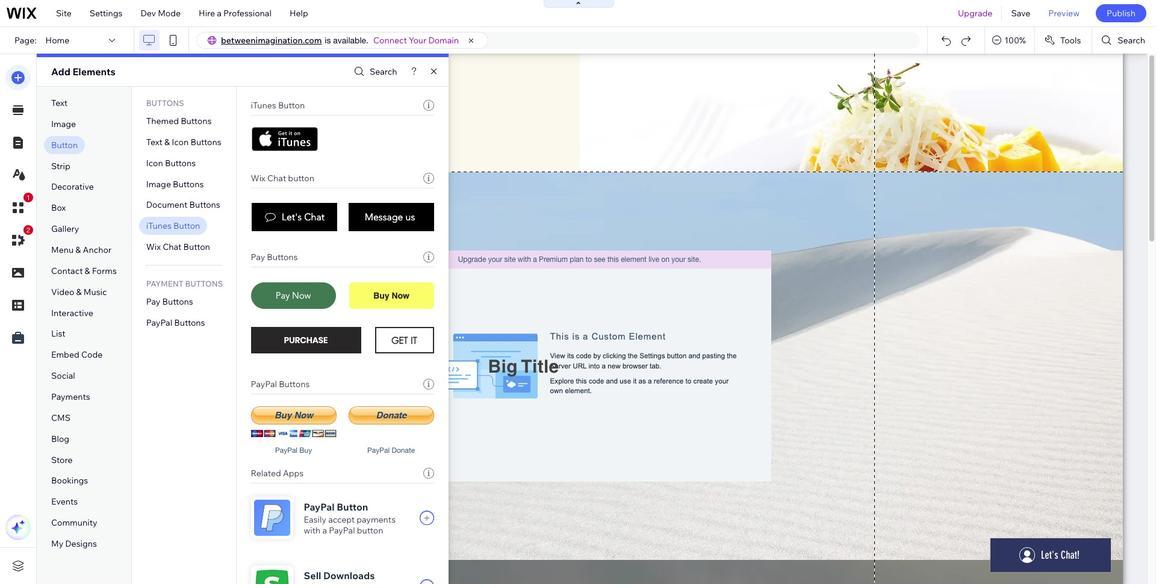 Task type: locate. For each thing, give the bounding box(es) containing it.
0 vertical spatial chat
[[268, 173, 286, 184]]

wix chat button
[[146, 242, 210, 253]]

wix
[[251, 173, 266, 184], [146, 242, 161, 253]]

& up icon buttons
[[165, 137, 170, 148]]

image up document
[[146, 179, 171, 190]]

1 vertical spatial image
[[146, 179, 171, 190]]

button
[[278, 100, 305, 111], [51, 140, 78, 150], [174, 221, 200, 232], [184, 242, 210, 253], [337, 501, 368, 513]]

0 horizontal spatial pay buttons
[[146, 296, 193, 307]]

0 vertical spatial search button
[[1093, 27, 1157, 54]]

0 horizontal spatial paypal buttons
[[146, 317, 205, 328]]

icon down themed buttons
[[172, 137, 189, 148]]

professional
[[224, 8, 272, 19]]

text for text & icon buttons
[[146, 137, 163, 148]]

betweenimagination.com
[[221, 35, 322, 46]]

is available. connect your domain
[[325, 35, 459, 46]]

pay
[[251, 252, 265, 263], [146, 296, 161, 307]]

blog
[[51, 434, 69, 445]]

1 horizontal spatial image
[[146, 179, 171, 190]]

1 horizontal spatial a
[[323, 525, 327, 536]]

related apps
[[251, 468, 304, 479]]

2 button
[[5, 225, 33, 253]]

hire a professional
[[199, 8, 272, 19]]

itunes button
[[251, 100, 305, 111], [146, 221, 200, 232]]

publish
[[1107, 8, 1136, 19]]

preview button
[[1040, 0, 1089, 27]]

0 vertical spatial button
[[288, 173, 314, 184]]

0 horizontal spatial icon
[[146, 158, 163, 169]]

& for contact
[[85, 266, 90, 276]]

payment
[[146, 279, 184, 289]]

& right "video"
[[76, 287, 82, 297]]

1 horizontal spatial search button
[[1093, 27, 1157, 54]]

save
[[1012, 8, 1031, 19]]

0 horizontal spatial itunes button
[[146, 221, 200, 232]]

1 horizontal spatial chat
[[268, 173, 286, 184]]

0 horizontal spatial text
[[51, 98, 68, 108]]

pay buttons
[[251, 252, 298, 263], [146, 296, 193, 307]]

settings
[[90, 8, 123, 19]]

0 vertical spatial itunes
[[251, 100, 276, 111]]

& for text
[[165, 137, 170, 148]]

&
[[165, 137, 170, 148], [76, 245, 81, 255], [85, 266, 90, 276], [76, 287, 82, 297]]

1 vertical spatial search button
[[351, 63, 397, 80]]

0 vertical spatial itunes button
[[251, 100, 305, 111]]

with
[[304, 525, 321, 536]]

0 vertical spatial image
[[51, 119, 76, 129]]

paypal
[[146, 317, 172, 328], [251, 379, 277, 390], [275, 446, 298, 455], [368, 446, 390, 455], [304, 501, 335, 513], [329, 525, 355, 536]]

1 vertical spatial pay
[[146, 296, 161, 307]]

2
[[26, 227, 30, 234]]

themed buttons
[[146, 116, 212, 127]]

a inside paypal button easily accept payments with a paypal button
[[323, 525, 327, 536]]

1 vertical spatial text
[[146, 137, 163, 148]]

1 horizontal spatial wix
[[251, 173, 266, 184]]

0 horizontal spatial search
[[370, 66, 397, 77]]

1 vertical spatial itunes
[[146, 221, 172, 232]]

0 horizontal spatial chat
[[163, 242, 182, 253]]

site
[[56, 8, 72, 19]]

0 horizontal spatial image
[[51, 119, 76, 129]]

button inside paypal button easily accept payments with a paypal button
[[337, 501, 368, 513]]

search
[[1118, 35, 1146, 46], [370, 66, 397, 77]]

& left forms
[[85, 266, 90, 276]]

image up strip
[[51, 119, 76, 129]]

text for text
[[51, 98, 68, 108]]

0 vertical spatial wix
[[251, 173, 266, 184]]

1 vertical spatial button
[[357, 525, 383, 536]]

document
[[146, 200, 188, 211]]

paypal buy
[[275, 446, 312, 455]]

1 vertical spatial itunes button
[[146, 221, 200, 232]]

my
[[51, 539, 63, 550]]

1 vertical spatial icon
[[146, 158, 163, 169]]

text down add
[[51, 98, 68, 108]]

search button
[[1093, 27, 1157, 54], [351, 63, 397, 80]]

icon buttons
[[146, 158, 196, 169]]

payments
[[357, 515, 396, 525]]

0 vertical spatial search
[[1118, 35, 1146, 46]]

a right hire
[[217, 8, 222, 19]]

itunes
[[251, 100, 276, 111], [146, 221, 172, 232]]

search down the publish button
[[1118, 35, 1146, 46]]

buttons
[[146, 98, 184, 108], [181, 116, 212, 127], [191, 137, 221, 148], [165, 158, 196, 169], [173, 179, 204, 190], [190, 200, 220, 211], [267, 252, 298, 263], [185, 279, 223, 289], [162, 296, 193, 307], [174, 317, 205, 328], [279, 379, 310, 390]]

cms
[[51, 413, 70, 423]]

1 horizontal spatial text
[[146, 137, 163, 148]]

0 horizontal spatial itunes
[[146, 221, 172, 232]]

hire
[[199, 8, 215, 19]]

& right menu on the top left
[[76, 245, 81, 255]]

1 vertical spatial paypal buttons
[[251, 379, 310, 390]]

1 vertical spatial wix
[[146, 242, 161, 253]]

strip
[[51, 161, 70, 171]]

themed
[[146, 116, 179, 127]]

0 vertical spatial pay
[[251, 252, 265, 263]]

0 vertical spatial pay buttons
[[251, 252, 298, 263]]

1 horizontal spatial pay
[[251, 252, 265, 263]]

0 vertical spatial text
[[51, 98, 68, 108]]

home
[[46, 35, 69, 46]]

contact & forms
[[51, 266, 117, 276]]

apps
[[283, 468, 304, 479]]

1 horizontal spatial icon
[[172, 137, 189, 148]]

contact
[[51, 266, 83, 276]]

1 horizontal spatial button
[[357, 525, 383, 536]]

decorative
[[51, 182, 94, 192]]

box
[[51, 203, 66, 213]]

menu
[[51, 245, 74, 255]]

0 horizontal spatial wix
[[146, 242, 161, 253]]

designs
[[65, 539, 97, 550]]

available.
[[333, 36, 369, 45]]

text
[[51, 98, 68, 108], [146, 137, 163, 148]]

a right with
[[323, 525, 327, 536]]

paypal buttons
[[146, 317, 205, 328], [251, 379, 310, 390]]

tools
[[1061, 35, 1082, 46]]

0 horizontal spatial pay
[[146, 296, 161, 307]]

payment buttons
[[146, 279, 223, 289]]

0 horizontal spatial a
[[217, 8, 222, 19]]

search button down publish
[[1093, 27, 1157, 54]]

1 horizontal spatial paypal buttons
[[251, 379, 310, 390]]

button
[[288, 173, 314, 184], [357, 525, 383, 536]]

icon up the image buttons
[[146, 158, 163, 169]]

0 horizontal spatial search button
[[351, 63, 397, 80]]

1
[[26, 194, 30, 201]]

social
[[51, 371, 75, 381]]

text down themed
[[146, 137, 163, 148]]

1 vertical spatial chat
[[163, 242, 182, 253]]

sell
[[304, 570, 321, 582]]

a
[[217, 8, 222, 19], [323, 525, 327, 536]]

0 vertical spatial a
[[217, 8, 222, 19]]

add elements
[[51, 66, 116, 78]]

search button down connect
[[351, 63, 397, 80]]

gallery
[[51, 224, 79, 234]]

1 horizontal spatial search
[[1118, 35, 1146, 46]]

connect
[[374, 35, 407, 46]]

dev mode
[[141, 8, 181, 19]]

1 vertical spatial a
[[323, 525, 327, 536]]

search down connect
[[370, 66, 397, 77]]

paypal donate
[[368, 446, 415, 455]]



Task type: vqa. For each thing, say whether or not it's contained in the screenshot.
Help
yes



Task type: describe. For each thing, give the bounding box(es) containing it.
1 horizontal spatial itunes
[[251, 100, 276, 111]]

donate
[[392, 446, 415, 455]]

1 horizontal spatial itunes button
[[251, 100, 305, 111]]

music
[[84, 287, 107, 297]]

domain
[[429, 35, 459, 46]]

list
[[51, 329, 65, 339]]

1 button
[[5, 193, 33, 221]]

video & music
[[51, 287, 107, 297]]

100% button
[[986, 27, 1035, 54]]

0 horizontal spatial button
[[288, 173, 314, 184]]

preview
[[1049, 8, 1080, 19]]

elements
[[73, 66, 116, 78]]

downloads
[[324, 570, 375, 582]]

save button
[[1003, 0, 1040, 27]]

mode
[[158, 8, 181, 19]]

1 vertical spatial search
[[370, 66, 397, 77]]

related
[[251, 468, 281, 479]]

publish button
[[1097, 4, 1147, 22]]

100%
[[1005, 35, 1027, 46]]

image for image
[[51, 119, 76, 129]]

bookings
[[51, 476, 88, 487]]

0 vertical spatial icon
[[172, 137, 189, 148]]

dev
[[141, 8, 156, 19]]

forms
[[92, 266, 117, 276]]

embed code
[[51, 350, 103, 360]]

wix chat button
[[251, 173, 314, 184]]

1 horizontal spatial pay buttons
[[251, 252, 298, 263]]

sell downloads
[[304, 570, 375, 582]]

menu & anchor
[[51, 245, 112, 255]]

& for video
[[76, 287, 82, 297]]

document buttons
[[146, 200, 220, 211]]

0 vertical spatial paypal buttons
[[146, 317, 205, 328]]

easily
[[304, 515, 327, 525]]

upgrade
[[959, 8, 993, 19]]

community
[[51, 518, 97, 529]]

wix for wix chat button
[[251, 173, 266, 184]]

events
[[51, 497, 78, 508]]

my designs
[[51, 539, 97, 550]]

image for image buttons
[[146, 179, 171, 190]]

anchor
[[83, 245, 112, 255]]

video
[[51, 287, 74, 297]]

payments
[[51, 392, 90, 402]]

tools button
[[1036, 27, 1093, 54]]

button inside paypal button easily accept payments with a paypal button
[[357, 525, 383, 536]]

chat for button
[[268, 173, 286, 184]]

chat for button
[[163, 242, 182, 253]]

interactive
[[51, 308, 93, 318]]

text & icon buttons
[[146, 137, 221, 148]]

paypal button easily accept payments with a paypal button
[[304, 501, 396, 536]]

store
[[51, 455, 73, 466]]

help
[[290, 8, 308, 19]]

& for menu
[[76, 245, 81, 255]]

accept
[[328, 515, 355, 525]]

image buttons
[[146, 179, 204, 190]]

wix for wix chat button
[[146, 242, 161, 253]]

is
[[325, 36, 331, 45]]

code
[[81, 350, 103, 360]]

add
[[51, 66, 70, 78]]

1 vertical spatial pay buttons
[[146, 296, 193, 307]]

your
[[409, 35, 427, 46]]

buy
[[300, 446, 312, 455]]

embed
[[51, 350, 79, 360]]



